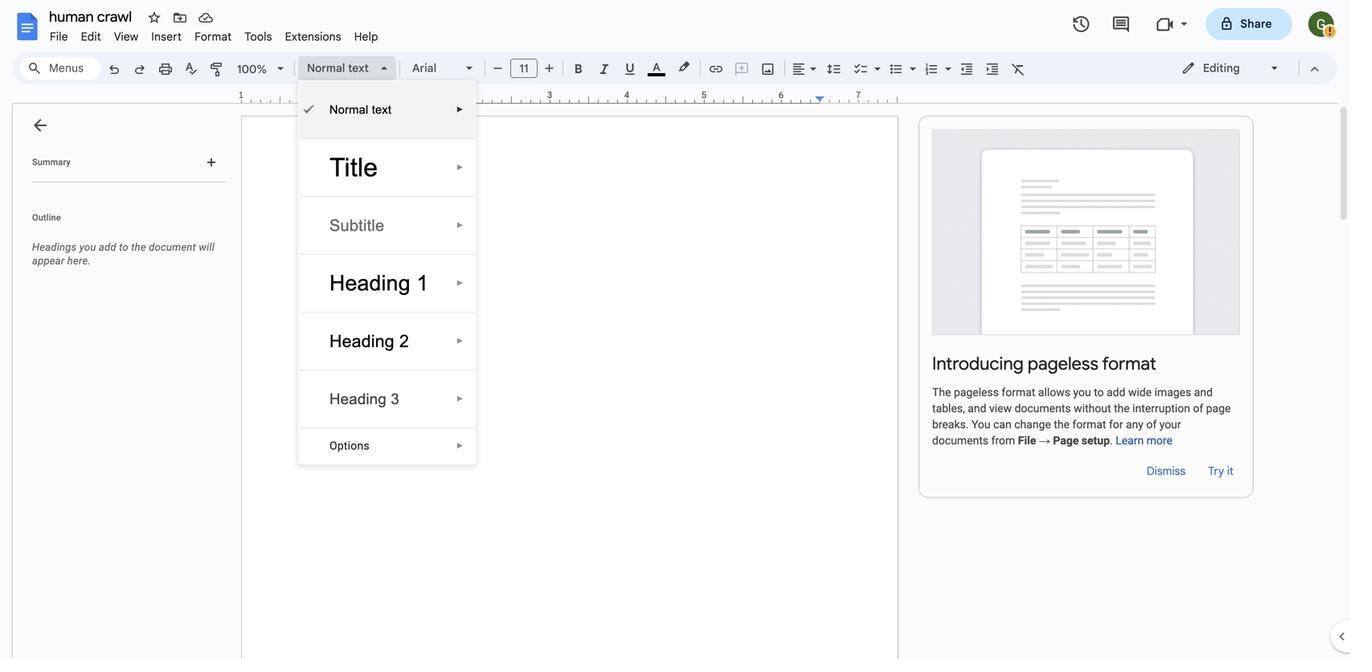 Task type: describe. For each thing, give the bounding box(es) containing it.
extensions
[[285, 30, 341, 44]]

file for file → page setup . learn more
[[1018, 434, 1036, 447]]

file menu item
[[43, 27, 74, 46]]

o
[[330, 439, 337, 452]]

learn
[[1116, 434, 1144, 447]]

text inside option
[[348, 61, 369, 75]]

headings you add to the document will appear here.
[[32, 241, 215, 267]]

1 ► from the top
[[456, 105, 464, 114]]

edit
[[81, 30, 101, 44]]

to inside 'the pageless format allows you to add wide images and tables, and view documents without the interruption of page breaks. you can change the format for any of your documents from'
[[1094, 386, 1104, 399]]

headings
[[32, 241, 77, 253]]

learn more link
[[1116, 434, 1173, 447]]

outline heading
[[13, 211, 231, 234]]

mode and view toolbar
[[1169, 52, 1328, 84]]

heading for heading 1
[[330, 271, 410, 295]]

dismiss button
[[1140, 459, 1192, 484]]

try it
[[1208, 464, 1234, 478]]

normal inside option
[[307, 61, 345, 75]]

pageless for introducing
[[1028, 352, 1098, 375]]

main toolbar
[[100, 0, 1031, 419]]

try
[[1208, 464, 1224, 478]]

breaks.
[[932, 418, 969, 431]]

heading 1
[[330, 271, 429, 295]]

from
[[991, 434, 1015, 447]]

Menus field
[[20, 57, 100, 80]]

normal text inside styles list. normal text selected. option
[[307, 61, 369, 75]]

insert menu item
[[145, 27, 188, 46]]

title list box
[[298, 80, 476, 465]]

try it button
[[1202, 459, 1240, 484]]

text color image
[[648, 57, 665, 76]]

format for the pageless format allows you to add wide images and tables, and view documents without the interruption of page breaks. you can change the format for any of your documents from
[[1002, 386, 1035, 399]]

heading for heading 3
[[330, 391, 387, 407]]

images
[[1155, 386, 1191, 399]]

wide
[[1128, 386, 1152, 399]]

o ptions
[[330, 439, 370, 452]]

it
[[1227, 464, 1234, 478]]

add inside 'the pageless format allows you to add wide images and tables, and view documents without the interruption of page breaks. you can change the format for any of your documents from'
[[1107, 386, 1126, 399]]

editing button
[[1170, 56, 1291, 80]]

arial option
[[412, 57, 456, 80]]

editing
[[1203, 61, 1240, 75]]

normal inside title list box
[[330, 103, 368, 116]]

more
[[1147, 434, 1173, 447]]

tools
[[245, 30, 272, 44]]

title application
[[0, 0, 1350, 659]]

heading 2
[[330, 332, 409, 351]]

arial
[[412, 61, 437, 75]]

setup
[[1082, 434, 1110, 447]]

0 horizontal spatial and
[[968, 402, 987, 415]]

document with wide table extending beyond text width image
[[932, 129, 1240, 335]]

heading 3
[[330, 391, 399, 407]]

view menu item
[[108, 27, 145, 46]]

summary
[[32, 157, 71, 167]]

menu bar banner
[[0, 0, 1350, 659]]

you
[[972, 418, 991, 431]]

here.
[[67, 255, 91, 267]]

change
[[1014, 418, 1051, 431]]

the inside headings you add to the document will appear here.
[[131, 241, 146, 253]]

options o element
[[330, 439, 374, 452]]

.
[[1110, 434, 1113, 447]]

format for introducing pageless format
[[1102, 352, 1156, 375]]

text inside title list box
[[372, 103, 392, 116]]

→
[[1039, 434, 1050, 447]]

file for file
[[50, 30, 68, 44]]

0 vertical spatial 1
[[238, 90, 244, 100]]

introducing pageless format
[[932, 352, 1156, 375]]

without
[[1074, 402, 1111, 415]]

your
[[1160, 418, 1181, 431]]

2 vertical spatial format
[[1073, 418, 1106, 431]]



Task type: vqa. For each thing, say whether or not it's contained in the screenshot.
leftmost documents
yes



Task type: locate. For each thing, give the bounding box(es) containing it.
view
[[989, 402, 1012, 415]]

pageless down introducing
[[954, 386, 999, 399]]

documents
[[1015, 402, 1071, 415], [932, 434, 989, 447]]

to inside headings you add to the document will appear here.
[[119, 241, 128, 253]]

file down change
[[1018, 434, 1036, 447]]

► for heading 2
[[456, 336, 464, 346]]

share
[[1240, 17, 1272, 31]]

3 heading from the top
[[330, 391, 387, 407]]

highlight color image
[[675, 57, 693, 76]]

2 vertical spatial the
[[1054, 418, 1070, 431]]

pageless
[[1028, 352, 1098, 375], [954, 386, 999, 399]]

1 vertical spatial 1
[[417, 271, 429, 295]]

text up title
[[372, 103, 392, 116]]

normal down extensions menu item on the top of page
[[307, 61, 345, 75]]

right margin image
[[816, 91, 897, 103]]

2 heading from the top
[[330, 332, 394, 351]]

you inside headings you add to the document will appear here.
[[79, 241, 96, 253]]

1 vertical spatial normal text
[[330, 103, 392, 116]]

1 heading from the top
[[330, 271, 410, 295]]

1
[[238, 90, 244, 100], [417, 271, 429, 295]]

normal text
[[307, 61, 369, 75], [330, 103, 392, 116]]

heading left 2
[[330, 332, 394, 351]]

format down without
[[1073, 418, 1106, 431]]

any
[[1126, 418, 1144, 431]]

document
[[149, 241, 196, 253]]

normal
[[307, 61, 345, 75], [330, 103, 368, 116]]

file up 'menus' field
[[50, 30, 68, 44]]

5 ► from the top
[[456, 336, 464, 346]]

0 vertical spatial you
[[79, 241, 96, 253]]

Star checkbox
[[143, 6, 166, 29]]

tables,
[[932, 402, 965, 415]]

4 ► from the top
[[456, 278, 464, 288]]

0 horizontal spatial of
[[1146, 418, 1157, 431]]

2 horizontal spatial the
[[1114, 402, 1130, 415]]

text
[[348, 61, 369, 75], [372, 103, 392, 116]]

dismiss
[[1147, 464, 1186, 478]]

to
[[119, 241, 128, 253], [1094, 386, 1104, 399]]

1 vertical spatial pageless
[[954, 386, 999, 399]]

file → page setup . learn more
[[1018, 434, 1173, 447]]

pageless inside 'the pageless format allows you to add wide images and tables, and view documents without the interruption of page breaks. you can change the format for any of your documents from'
[[954, 386, 999, 399]]

heading for heading 2
[[330, 332, 394, 351]]

0 vertical spatial format
[[1102, 352, 1156, 375]]

line & paragraph spacing image
[[825, 57, 843, 80]]

to down 'outline' heading
[[119, 241, 128, 253]]

0 vertical spatial normal text
[[307, 61, 369, 75]]

0 horizontal spatial the
[[131, 241, 146, 253]]

menu bar
[[43, 21, 385, 47]]

the down 'outline' heading
[[131, 241, 146, 253]]

1 horizontal spatial and
[[1194, 386, 1213, 399]]

2 ► from the top
[[456, 163, 464, 172]]

normal text down extensions menu item on the top of page
[[307, 61, 369, 75]]

documents down breaks.
[[932, 434, 989, 447]]

ptions
[[337, 439, 370, 452]]

the up page at the right
[[1054, 418, 1070, 431]]

1 horizontal spatial add
[[1107, 386, 1126, 399]]

0 vertical spatial documents
[[1015, 402, 1071, 415]]

you up here.
[[79, 241, 96, 253]]

you
[[79, 241, 96, 253], [1073, 386, 1091, 399]]

1 vertical spatial documents
[[932, 434, 989, 447]]

the
[[131, 241, 146, 253], [1114, 402, 1130, 415], [1054, 418, 1070, 431]]

text down help menu item
[[348, 61, 369, 75]]

1 horizontal spatial of
[[1193, 402, 1203, 415]]

of left the page at the bottom
[[1193, 402, 1203, 415]]

pageless for the
[[954, 386, 999, 399]]

and up the page at the bottom
[[1194, 386, 1213, 399]]

normal text down styles list. normal text selected. option
[[330, 103, 392, 116]]

file inside introducing pageless format list
[[1018, 434, 1036, 447]]

3
[[391, 391, 399, 407]]

0 horizontal spatial add
[[99, 241, 116, 253]]

add down 'outline' heading
[[99, 241, 116, 253]]

add
[[99, 241, 116, 253], [1107, 386, 1126, 399]]

1 vertical spatial heading
[[330, 332, 394, 351]]

1 horizontal spatial documents
[[1015, 402, 1071, 415]]

0 vertical spatial heading
[[330, 271, 410, 295]]

help menu item
[[348, 27, 385, 46]]

1 vertical spatial add
[[1107, 386, 1126, 399]]

can
[[993, 418, 1012, 431]]

Zoom field
[[231, 57, 291, 81]]

document outline element
[[13, 104, 231, 659]]

add inside headings you add to the document will appear here.
[[99, 241, 116, 253]]

file
[[50, 30, 68, 44], [1018, 434, 1036, 447]]

of
[[1193, 402, 1203, 415], [1146, 418, 1157, 431]]

appear
[[32, 255, 65, 267]]

0 vertical spatial file
[[50, 30, 68, 44]]

1 inside title list box
[[417, 271, 429, 295]]

you up without
[[1073, 386, 1091, 399]]

left margin image
[[242, 91, 323, 103]]

format up view
[[1002, 386, 1035, 399]]

1 horizontal spatial pageless
[[1028, 352, 1098, 375]]

0 vertical spatial pageless
[[1028, 352, 1098, 375]]

0 horizontal spatial to
[[119, 241, 128, 253]]

3 ► from the top
[[456, 221, 464, 230]]

1 vertical spatial format
[[1002, 386, 1035, 399]]

► for heading 3
[[456, 394, 464, 403]]

allows
[[1038, 386, 1071, 399]]

0 vertical spatial normal
[[307, 61, 345, 75]]

1 horizontal spatial 1
[[417, 271, 429, 295]]

1 vertical spatial file
[[1018, 434, 1036, 447]]

menu bar containing file
[[43, 21, 385, 47]]

1 horizontal spatial file
[[1018, 434, 1036, 447]]

0 horizontal spatial documents
[[932, 434, 989, 447]]

introducing pageless format list
[[919, 116, 1254, 498]]

2 vertical spatial heading
[[330, 391, 387, 407]]

6 ► from the top
[[456, 394, 464, 403]]

insert
[[151, 30, 182, 44]]

1 vertical spatial of
[[1146, 418, 1157, 431]]

Rename text field
[[43, 6, 141, 26]]

share button
[[1206, 8, 1292, 40]]

menu bar inside menu bar "banner"
[[43, 21, 385, 47]]

introducing
[[932, 352, 1024, 375]]

Font size field
[[510, 59, 544, 79]]

0 horizontal spatial text
[[348, 61, 369, 75]]

Zoom text field
[[233, 58, 272, 80]]

documents up change
[[1015, 402, 1071, 415]]

heading up the heading 2
[[330, 271, 410, 295]]

► for heading 1
[[456, 278, 464, 288]]

and up you
[[968, 402, 987, 415]]

heading
[[330, 271, 410, 295], [330, 332, 394, 351], [330, 391, 387, 407]]

the up for
[[1114, 402, 1130, 415]]

0 horizontal spatial pageless
[[954, 386, 999, 399]]

1 vertical spatial to
[[1094, 386, 1104, 399]]

0 vertical spatial text
[[348, 61, 369, 75]]

1 vertical spatial and
[[968, 402, 987, 415]]

1 horizontal spatial to
[[1094, 386, 1104, 399]]

► for subtitle
[[456, 221, 464, 230]]

0 vertical spatial the
[[131, 241, 146, 253]]

page
[[1206, 402, 1231, 415]]

1 vertical spatial text
[[372, 103, 392, 116]]

insert image image
[[759, 57, 778, 80]]

and
[[1194, 386, 1213, 399], [968, 402, 987, 415]]

title
[[330, 153, 378, 182]]

file inside menu item
[[50, 30, 68, 44]]

interruption
[[1133, 402, 1190, 415]]

Font size text field
[[511, 59, 537, 78]]

heading left 3
[[330, 391, 387, 407]]

0 horizontal spatial you
[[79, 241, 96, 253]]

0 vertical spatial of
[[1193, 402, 1203, 415]]

normal text inside title list box
[[330, 103, 392, 116]]

summary heading
[[32, 156, 71, 169]]

to up without
[[1094, 386, 1104, 399]]

1 horizontal spatial text
[[372, 103, 392, 116]]

edit menu item
[[74, 27, 108, 46]]

1 horizontal spatial the
[[1054, 418, 1070, 431]]

normal down styles list. normal text selected. option
[[330, 103, 368, 116]]

pageless up allows on the bottom
[[1028, 352, 1098, 375]]

7 ► from the top
[[456, 441, 464, 450]]

view
[[114, 30, 138, 44]]

1 vertical spatial the
[[1114, 402, 1130, 415]]

add left the wide
[[1107, 386, 1126, 399]]

the
[[932, 386, 951, 399]]

tools menu item
[[238, 27, 279, 46]]

0 vertical spatial add
[[99, 241, 116, 253]]

1 horizontal spatial you
[[1073, 386, 1091, 399]]

1 vertical spatial normal
[[330, 103, 368, 116]]

format up the wide
[[1102, 352, 1156, 375]]

page
[[1053, 434, 1079, 447]]

1 vertical spatial you
[[1073, 386, 1091, 399]]

0 vertical spatial and
[[1194, 386, 1213, 399]]

styles list. normal text selected. option
[[307, 57, 371, 80]]

format menu item
[[188, 27, 238, 46]]

0 vertical spatial to
[[119, 241, 128, 253]]

you inside 'the pageless format allows you to add wide images and tables, and view documents without the interruption of page breaks. you can change the format for any of your documents from'
[[1073, 386, 1091, 399]]

of right any on the right of page
[[1146, 418, 1157, 431]]

for
[[1109, 418, 1123, 431]]

extensions menu item
[[279, 27, 348, 46]]

format
[[1102, 352, 1156, 375], [1002, 386, 1035, 399], [1073, 418, 1106, 431]]

►
[[456, 105, 464, 114], [456, 163, 464, 172], [456, 221, 464, 230], [456, 278, 464, 288], [456, 336, 464, 346], [456, 394, 464, 403], [456, 441, 464, 450]]

0 horizontal spatial file
[[50, 30, 68, 44]]

0 horizontal spatial 1
[[238, 90, 244, 100]]

the pageless format allows you to add wide images and tables, and view documents without the interruption of page breaks. you can change the format for any of your documents from
[[932, 386, 1231, 447]]

help
[[354, 30, 378, 44]]

format
[[195, 30, 232, 44]]

2
[[399, 332, 409, 351]]

subtitle
[[330, 217, 384, 234]]

► for title
[[456, 163, 464, 172]]

will
[[199, 241, 215, 253]]

outline
[[32, 213, 61, 223]]



